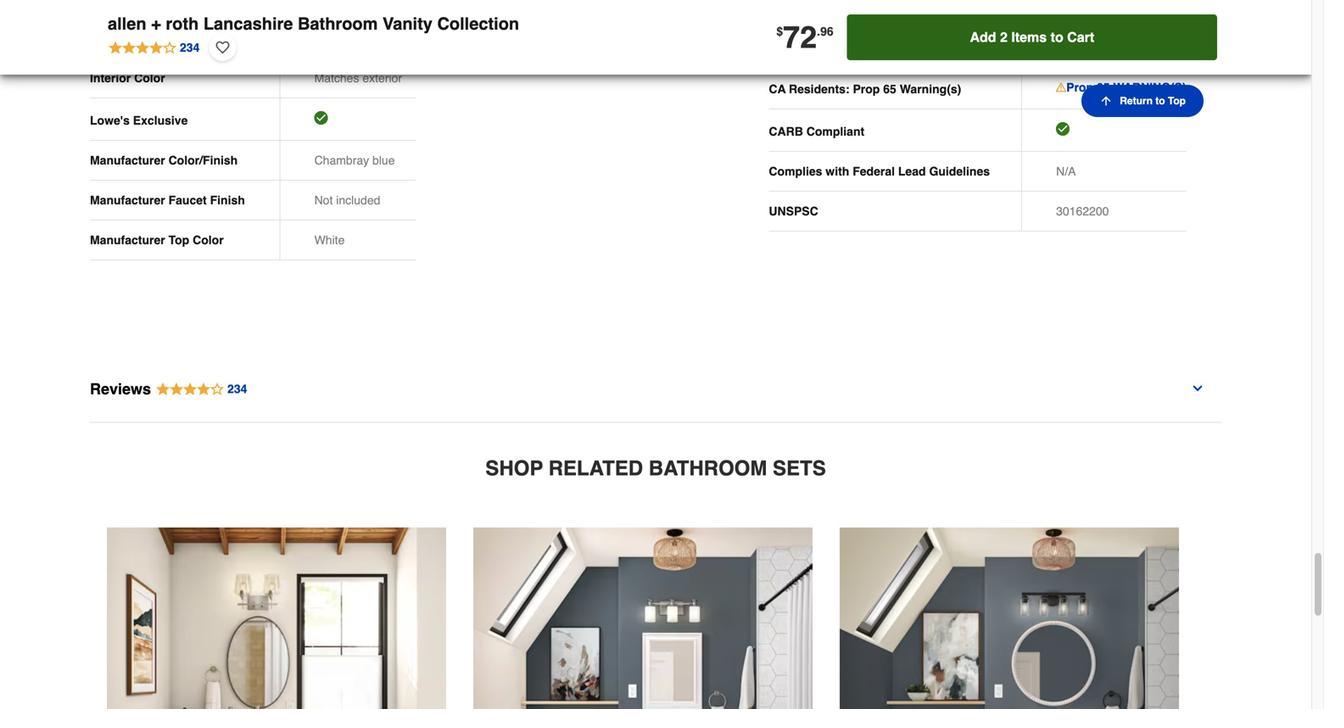 Task type: locate. For each thing, give the bounding box(es) containing it.
0 horizontal spatial yes image
[[314, 111, 328, 125]]

3 manufacturer from the top
[[90, 233, 165, 247]]

outlet
[[207, 31, 241, 45]]

1 manufacturer from the top
[[90, 154, 165, 167]]

chevron down image
[[1191, 382, 1205, 395]]

related
[[549, 457, 643, 480]]

0 horizontal spatial bathroom
[[298, 14, 378, 34]]

yes image for n/a
[[1057, 122, 1070, 136]]

with
[[826, 165, 850, 178]]

yes image down matches on the top of the page
[[314, 111, 328, 125]]

vanity
[[383, 14, 433, 34]]

2 manufacturer from the top
[[90, 193, 165, 207]]

yes image for chambray blue
[[314, 111, 328, 125]]

yes image down prop65 warning image on the right
[[1057, 122, 1070, 136]]

sets
[[773, 457, 826, 480]]

lead
[[899, 165, 926, 178]]

exterior
[[363, 71, 402, 85]]

4.1 stars image
[[108, 38, 201, 57]]

0 horizontal spatial top
[[169, 233, 189, 247]]

lancashire
[[204, 14, 293, 34]]

0 vertical spatial manufacturer
[[90, 154, 165, 167]]

65
[[1097, 81, 1110, 94], [884, 82, 897, 96]]

top down warning(s)
[[1168, 95, 1186, 107]]

carb
[[769, 125, 803, 138]]

30162200
[[1057, 205, 1109, 218]]

prop left arrow up icon
[[1067, 81, 1094, 94]]

1-year limited
[[1057, 39, 1128, 53]]

manufacturer for manufacturer faucet finish
[[90, 193, 165, 207]]

interior color
[[90, 71, 165, 85]]

reviews
[[90, 381, 151, 398]]

bathroom
[[298, 14, 378, 34], [649, 457, 767, 480]]

prop 65 warning(s)
[[1067, 81, 1187, 94]]

chambray blue
[[314, 154, 395, 167]]

electrical
[[151, 31, 204, 45]]

lowe's
[[90, 114, 130, 127]]

lowe's exclusive
[[90, 114, 188, 127]]

integrated electrical outlet
[[90, 31, 241, 45]]

white
[[314, 233, 345, 247]]

0 vertical spatial to
[[1051, 29, 1064, 45]]

n/a
[[1057, 165, 1076, 178]]

to down warning(s)
[[1156, 95, 1166, 107]]

0 vertical spatial bathroom
[[298, 14, 378, 34]]

not included
[[314, 193, 381, 207]]

0 horizontal spatial to
[[1051, 29, 1064, 45]]

unspsc
[[769, 205, 819, 218]]

heart outline image
[[216, 38, 229, 57]]

manufacturer
[[90, 154, 165, 167], [90, 193, 165, 207], [90, 233, 165, 247]]

manufacturer for manufacturer top color
[[90, 233, 165, 247]]

add
[[970, 29, 997, 45]]

prop
[[1067, 81, 1094, 94], [853, 82, 880, 96]]

return to top
[[1120, 95, 1186, 107]]

top
[[1168, 95, 1186, 107], [169, 233, 189, 247]]

to left year
[[1051, 29, 1064, 45]]

0 vertical spatial top
[[1168, 95, 1186, 107]]

top down faucet
[[169, 233, 189, 247]]

manufacturer down manufacturer faucet finish
[[90, 233, 165, 247]]

1 vertical spatial top
[[169, 233, 189, 247]]

allen
[[108, 14, 146, 34]]

1 horizontal spatial prop
[[1067, 81, 1094, 94]]

1 horizontal spatial bathroom
[[649, 457, 767, 480]]

cart
[[1068, 29, 1095, 45]]

to
[[1051, 29, 1064, 45], [1156, 95, 1166, 107]]

2 vertical spatial manufacturer
[[90, 233, 165, 247]]

color
[[134, 71, 165, 85], [193, 233, 224, 247]]

ca
[[769, 82, 786, 96]]

yes image
[[314, 111, 328, 125], [1057, 122, 1070, 136]]

.
[[817, 24, 821, 38]]

federal
[[853, 165, 895, 178]]

234
[[180, 41, 200, 54]]

color down finish at the left top
[[193, 233, 224, 247]]

1 vertical spatial color
[[193, 233, 224, 247]]

0 vertical spatial color
[[134, 71, 165, 85]]

carb compliant
[[769, 125, 865, 138]]

complies
[[769, 165, 823, 178]]

1 horizontal spatial top
[[1168, 95, 1186, 107]]

2
[[1001, 29, 1008, 45]]

collection
[[437, 14, 519, 34]]

shop
[[486, 457, 543, 480]]

1-
[[1057, 39, 1067, 53]]

1 horizontal spatial to
[[1156, 95, 1166, 107]]

+
[[151, 14, 161, 34]]

compliant
[[807, 125, 865, 138]]

add 2 items to cart button
[[847, 14, 1218, 60]]

1 horizontal spatial yes image
[[1057, 122, 1070, 136]]

return
[[1120, 95, 1153, 107]]

no image
[[314, 29, 328, 42]]

color down 234 button on the left
[[134, 71, 165, 85]]

residents:
[[789, 82, 850, 96]]

1 vertical spatial manufacturer
[[90, 193, 165, 207]]

manufacturer up manufacturer top color
[[90, 193, 165, 207]]

manufacturer down lowe's exclusive
[[90, 154, 165, 167]]

prop right residents:
[[853, 82, 880, 96]]

integrated
[[90, 31, 147, 45]]

allen + roth lancashire bathroom vanity collection
[[108, 14, 519, 34]]



Task type: vqa. For each thing, say whether or not it's contained in the screenshot.


Task type: describe. For each thing, give the bounding box(es) containing it.
matches
[[314, 71, 359, 85]]

included
[[336, 193, 381, 207]]

items
[[1012, 29, 1047, 45]]

guidelines
[[930, 165, 990, 178]]

style selections potter vanity collection image
[[840, 528, 1180, 709]]

project source dover bathroom vanity collection image
[[474, 528, 813, 709]]

0 horizontal spatial color
[[134, 71, 165, 85]]

style selections euro bathroom vanity collection image
[[107, 528, 446, 709]]

$
[[777, 24, 783, 38]]

matches exterior
[[314, 71, 402, 85]]

72
[[783, 20, 817, 55]]

warning(s)
[[1114, 81, 1187, 94]]

96
[[821, 24, 834, 38]]

1 vertical spatial bathroom
[[649, 457, 767, 480]]

year
[[1067, 39, 1090, 53]]

add 2 items to cart
[[970, 29, 1095, 45]]

color/finish
[[169, 154, 238, 167]]

warranty
[[769, 39, 820, 53]]

chambray
[[314, 154, 369, 167]]

finish
[[210, 193, 245, 207]]

shop related bathroom sets
[[486, 457, 826, 480]]

roth
[[166, 14, 199, 34]]

ca residents: prop 65 warning(s)
[[769, 82, 962, 96]]

blue
[[373, 154, 395, 167]]

prop65 warning image
[[1057, 82, 1067, 92]]

not
[[314, 193, 333, 207]]

0 horizontal spatial 65
[[884, 82, 897, 96]]

exclusive
[[133, 114, 188, 127]]

manufacturer for manufacturer color/finish
[[90, 154, 165, 167]]

234 button
[[108, 34, 201, 61]]

1 horizontal spatial 65
[[1097, 81, 1110, 94]]

arrow up image
[[1100, 94, 1114, 108]]

limited
[[1094, 39, 1128, 53]]

manufacturer faucet finish
[[90, 193, 245, 207]]

reviews button
[[90, 362, 1222, 422]]

warning(s)
[[900, 82, 962, 96]]

manufacturer top color
[[90, 233, 224, 247]]

complies with federal lead guidelines
[[769, 165, 990, 178]]

top inside return to top button
[[1168, 95, 1186, 107]]

return to top button
[[1082, 85, 1204, 117]]

manufacturer color/finish
[[90, 154, 238, 167]]

$ 72 . 96
[[777, 20, 834, 55]]

faucet
[[169, 193, 207, 207]]

1 vertical spatial to
[[1156, 95, 1166, 107]]

0 horizontal spatial prop
[[853, 82, 880, 96]]

interior
[[90, 71, 131, 85]]

1 horizontal spatial color
[[193, 233, 224, 247]]

prop 65 warning(s) link
[[1057, 79, 1187, 96]]



